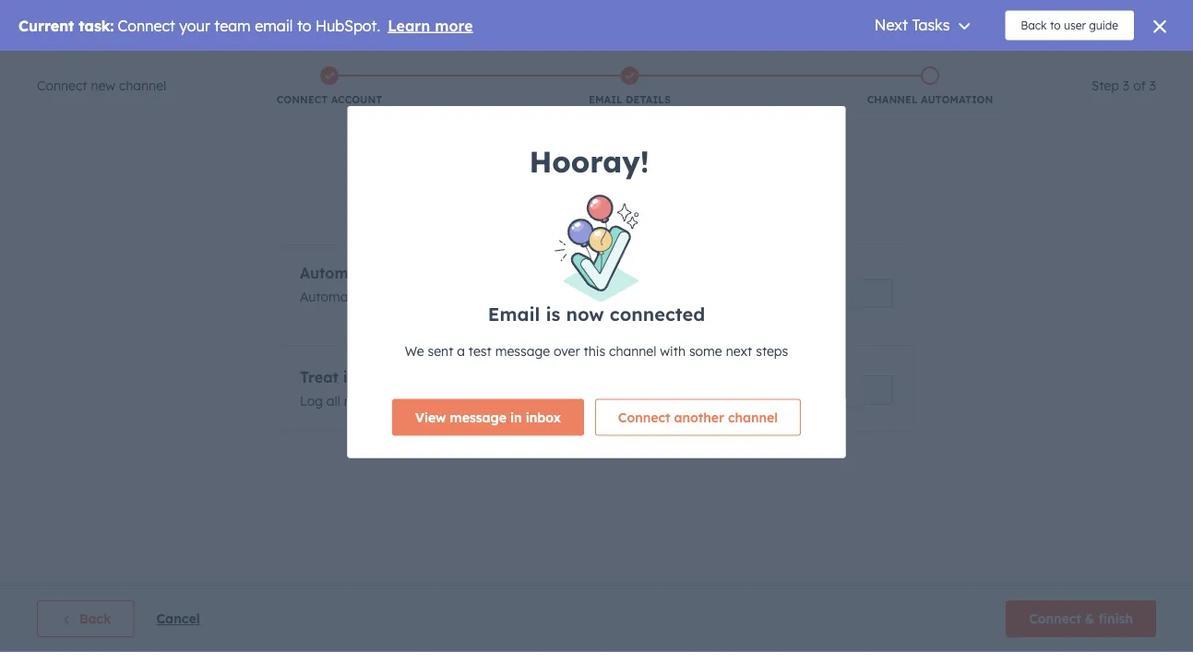 Task type: locate. For each thing, give the bounding box(es) containing it.
0 vertical spatial incoming
[[621, 203, 677, 219]]

1 horizontal spatial as
[[630, 393, 644, 409]]

2 horizontal spatial as
[[769, 203, 783, 219]]

incoming right log
[[621, 203, 677, 219]]

1 horizontal spatial this
[[584, 343, 606, 359]]

list containing connect account
[[179, 63, 1081, 111]]

tickets.
[[787, 203, 830, 219], [648, 393, 691, 409]]

0 vertical spatial email
[[589, 93, 623, 106]]

email left "is"
[[488, 302, 540, 325]]

0 vertical spatial this
[[584, 343, 606, 359]]

upgrade link
[[853, 56, 876, 75]]

1 3 from the left
[[1123, 78, 1130, 94]]

this
[[584, 343, 606, 359], [554, 393, 575, 409]]

email inside list item
[[589, 93, 623, 106]]

1 horizontal spatial tickets.
[[787, 203, 830, 219]]

0 horizontal spatial new
[[91, 78, 115, 94]]

1 vertical spatial assign
[[408, 264, 455, 282]]

treat incoming conversations as support tickets log all new conversations that come into this channel as tickets.
[[300, 368, 691, 409]]

this right over
[[584, 343, 606, 359]]

step 3 of 3
[[1092, 78, 1156, 94]]

email
[[589, 93, 623, 106], [488, 302, 540, 325]]

specific
[[535, 289, 582, 305]]

0 horizontal spatial tickets.
[[648, 393, 691, 409]]

3
[[1123, 78, 1130, 94], [1150, 78, 1156, 94]]

1 vertical spatial automatically
[[300, 264, 403, 282]]

2 vertical spatial assign
[[388, 289, 427, 305]]

0 horizontal spatial 3
[[1123, 78, 1130, 94]]

automatically assign conversations automatically assign conversations to specific team members.
[[300, 264, 681, 305]]

menu item
[[955, 51, 990, 80], [990, 51, 1017, 80], [1017, 51, 1052, 80], [1052, 51, 1171, 80]]

list
[[179, 63, 1081, 111]]

assign up sent
[[408, 264, 455, 282]]

hubspot link
[[22, 54, 69, 77]]

1 menu item from the left
[[955, 51, 990, 80]]

cancel button
[[156, 608, 200, 630]]

channel inside treat incoming conversations as support tickets log all new conversations that come into this channel as tickets.
[[579, 393, 626, 409]]

your
[[577, 158, 623, 186]]

this down support
[[554, 393, 575, 409]]

assign up we at the left
[[388, 289, 427, 305]]

assign for automatically assign conversations or log incoming conversations as tickets.
[[451, 203, 490, 219]]

channel
[[867, 93, 918, 106]]

connect inside "button"
[[1029, 611, 1081, 627]]

0 vertical spatial automatically
[[363, 203, 448, 219]]

take action on your conversations
[[419, 158, 775, 186]]

incoming
[[621, 203, 677, 219], [343, 368, 412, 387]]

cancel
[[156, 611, 200, 627]]

sent
[[428, 343, 454, 359]]

connect
[[37, 78, 87, 94], [277, 93, 328, 106], [618, 409, 670, 425], [1029, 611, 1081, 627]]

view message in inbox button
[[392, 399, 584, 436]]

4 menu item from the left
[[1052, 51, 1171, 80]]

connect for connect another channel
[[618, 409, 670, 425]]

1 horizontal spatial new
[[344, 393, 369, 409]]

0 vertical spatial new
[[91, 78, 115, 94]]

new inside treat incoming conversations as support tickets log all new conversations that come into this channel as tickets.
[[344, 393, 369, 409]]

email is now connected
[[488, 302, 705, 325]]

3 right of
[[1150, 78, 1156, 94]]

connect inside button
[[618, 409, 670, 425]]

we sent a test message over this channel with some next steps
[[405, 343, 788, 359]]

connect inside list item
[[277, 93, 328, 106]]

we
[[405, 343, 424, 359]]

0 horizontal spatial incoming
[[343, 368, 412, 387]]

connect another channel button
[[595, 399, 801, 436]]

1 vertical spatial tickets.
[[648, 393, 691, 409]]

hooray! dialog
[[348, 106, 846, 458]]

message inside button
[[450, 409, 507, 425]]

marketplaces button
[[914, 51, 953, 80]]

email left details
[[589, 93, 623, 106]]

test
[[469, 343, 492, 359]]

assign
[[451, 203, 490, 219], [408, 264, 455, 282], [388, 289, 427, 305]]

&
[[1085, 611, 1095, 627]]

steps
[[756, 343, 788, 359]]

back button
[[37, 601, 134, 638]]

email inside hooray! dialog
[[488, 302, 540, 325]]

conversations
[[629, 158, 775, 186], [494, 203, 579, 219], [681, 203, 766, 219], [460, 264, 563, 282], [431, 289, 515, 305], [416, 368, 519, 387], [372, 393, 457, 409]]

new
[[91, 78, 115, 94], [344, 393, 369, 409]]

1 vertical spatial new
[[344, 393, 369, 409]]

connect down the tickets
[[618, 409, 670, 425]]

assign down take
[[451, 203, 490, 219]]

1 horizontal spatial incoming
[[621, 203, 677, 219]]

account
[[331, 93, 382, 106]]

connected
[[610, 302, 705, 325]]

in
[[510, 409, 522, 425]]

or
[[582, 203, 595, 219]]

as
[[769, 203, 783, 219], [524, 368, 541, 387], [630, 393, 644, 409]]

connect & finish
[[1029, 611, 1133, 627]]

now
[[566, 302, 604, 325]]

0 horizontal spatial this
[[554, 393, 575, 409]]

connect left & on the bottom of page
[[1029, 611, 1081, 627]]

marketplaces image
[[925, 59, 942, 76]]

back
[[79, 611, 111, 627]]

1 vertical spatial message
[[450, 409, 507, 425]]

1 vertical spatial incoming
[[343, 368, 412, 387]]

2 vertical spatial as
[[630, 393, 644, 409]]

log
[[300, 393, 323, 409]]

3 left of
[[1123, 78, 1130, 94]]

automatically
[[363, 203, 448, 219], [300, 264, 403, 282], [300, 289, 384, 305]]

channel
[[119, 78, 166, 94], [609, 343, 657, 359], [579, 393, 626, 409], [728, 409, 778, 425]]

finish
[[1099, 611, 1133, 627]]

1 horizontal spatial 3
[[1150, 78, 1156, 94]]

1 horizontal spatial email
[[589, 93, 623, 106]]

0 horizontal spatial as
[[524, 368, 541, 387]]

1 vertical spatial email
[[488, 302, 540, 325]]

message
[[495, 343, 550, 359], [450, 409, 507, 425]]

come
[[489, 393, 523, 409]]

menu
[[851, 51, 1171, 80]]

incoming down we at the left
[[343, 368, 412, 387]]

0 horizontal spatial email
[[488, 302, 540, 325]]

1 vertical spatial this
[[554, 393, 575, 409]]

view
[[415, 409, 446, 425]]

with
[[660, 343, 686, 359]]

team
[[585, 289, 617, 305]]

connect another channel
[[618, 409, 778, 425]]

0 vertical spatial assign
[[451, 203, 490, 219]]

this inside treat incoming conversations as support tickets log all new conversations that come into this channel as tickets.
[[554, 393, 575, 409]]

members.
[[621, 289, 681, 305]]

hooray!
[[529, 143, 649, 180]]

connect inside heading
[[37, 78, 87, 94]]

connect for connect new channel
[[37, 78, 87, 94]]

connect down hubspot link
[[37, 78, 87, 94]]

into
[[527, 393, 550, 409]]

connect left 'account'
[[277, 93, 328, 106]]

email for email is now connected
[[488, 302, 540, 325]]



Task type: describe. For each thing, give the bounding box(es) containing it.
log
[[599, 203, 617, 219]]

3 menu item from the left
[[1017, 51, 1052, 80]]

treat
[[300, 368, 339, 387]]

assign for automatically assign conversations automatically assign conversations to specific team members.
[[408, 264, 455, 282]]

over
[[554, 343, 580, 359]]

2 menu item from the left
[[990, 51, 1017, 80]]

connect account
[[277, 93, 382, 106]]

some
[[689, 343, 722, 359]]

this inside hooray! dialog
[[584, 343, 606, 359]]

take
[[419, 158, 466, 186]]

another
[[674, 409, 724, 425]]

automatically for automatically assign conversations or log incoming conversations as tickets.
[[363, 203, 448, 219]]

connect account completed list item
[[179, 63, 480, 111]]

1 vertical spatial as
[[524, 368, 541, 387]]

all
[[327, 393, 340, 409]]

is
[[546, 302, 561, 325]]

view message in inbox
[[415, 409, 561, 425]]

email details
[[589, 93, 671, 106]]

connect for connect & finish
[[1029, 611, 1081, 627]]

channel automation
[[867, 93, 993, 106]]

tickets. inside treat incoming conversations as support tickets log all new conversations that come into this channel as tickets.
[[648, 393, 691, 409]]

upgrade image
[[856, 59, 872, 75]]

hubspot image
[[33, 54, 55, 77]]

channel inside heading
[[119, 78, 166, 94]]

calling icon image
[[887, 58, 903, 75]]

email details completed list item
[[480, 63, 780, 111]]

tickets
[[608, 368, 657, 387]]

0 vertical spatial tickets.
[[787, 203, 830, 219]]

2 vertical spatial automatically
[[300, 289, 384, 305]]

automatically for automatically assign conversations automatically assign conversations to specific team members.
[[300, 264, 403, 282]]

email for email details
[[589, 93, 623, 106]]

a
[[457, 343, 465, 359]]

step
[[1092, 78, 1120, 94]]

calling icon button
[[879, 53, 911, 78]]

that
[[461, 393, 486, 409]]

inbox
[[526, 409, 561, 425]]

0 vertical spatial as
[[769, 203, 783, 219]]

channel inside button
[[728, 409, 778, 425]]

incoming inside treat incoming conversations as support tickets log all new conversations that come into this channel as tickets.
[[343, 368, 412, 387]]

automation
[[921, 93, 993, 106]]

connect for connect account
[[277, 93, 328, 106]]

0 vertical spatial message
[[495, 343, 550, 359]]

to
[[519, 289, 532, 305]]

2 3 from the left
[[1150, 78, 1156, 94]]

new inside heading
[[91, 78, 115, 94]]

support
[[545, 368, 603, 387]]

of
[[1134, 78, 1146, 94]]

connect new channel heading
[[37, 75, 166, 97]]

Search HubSpot search field
[[934, 90, 1160, 121]]

on
[[544, 158, 570, 186]]

automatically assign conversations or log incoming conversations as tickets.
[[363, 203, 830, 219]]

channel automation list item
[[780, 63, 1081, 111]]

connect & finish button
[[1006, 601, 1156, 638]]

connect new channel
[[37, 78, 166, 94]]

action
[[472, 158, 538, 186]]

next
[[726, 343, 752, 359]]

details
[[626, 93, 671, 106]]



Task type: vqa. For each thing, say whether or not it's contained in the screenshot.
0
no



